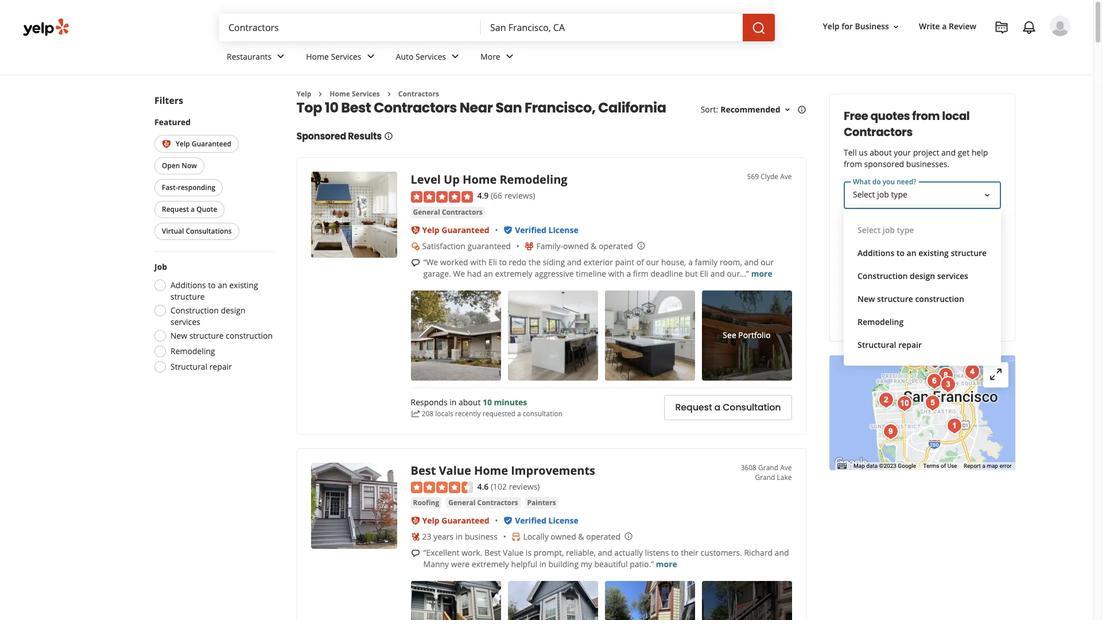 Task type: describe. For each thing, give the bounding box(es) containing it.
16 chevron right v2 image
[[385, 89, 394, 99]]

customers.
[[701, 548, 743, 558]]

garage.
[[424, 268, 451, 279]]

and down family
[[711, 268, 725, 279]]

4.6 (102 reviews)
[[478, 481, 540, 492]]

0 horizontal spatial structural
[[170, 362, 207, 372]]

california
[[599, 98, 667, 117]]

maria w. image
[[1051, 16, 1071, 36]]

0 horizontal spatial eli
[[489, 257, 497, 268]]

deadline
[[651, 268, 683, 279]]

a inside "button"
[[715, 401, 721, 414]]

1 vertical spatial in
[[456, 531, 463, 542]]

local
[[942, 108, 970, 124]]

yelp for business
[[823, 21, 890, 32]]

work.
[[462, 548, 483, 558]]

notifications image
[[1023, 21, 1037, 34]]

1 our from the left
[[646, 257, 660, 268]]

to inside additions to an existing structure
[[208, 280, 216, 291]]

verified for remodeling
[[515, 224, 547, 235]]

new inside option group
[[170, 330, 187, 341]]

reliable,
[[566, 548, 596, 558]]

general contractors for bottommost general contractors link
[[449, 498, 518, 508]]

virtual consultations
[[162, 227, 232, 236]]

4.6 star rating image
[[411, 482, 473, 494]]

0 horizontal spatial value
[[439, 463, 471, 478]]

and up beautiful
[[598, 548, 613, 558]]

paint
[[616, 257, 635, 268]]

What do you need? field
[[844, 182, 1001, 366]]

services right "auto"
[[416, 51, 446, 62]]

helpful
[[512, 559, 538, 570]]

family-owned & operated
[[537, 241, 633, 251]]

owned for level up home remodeling
[[564, 241, 589, 251]]

sponsored
[[864, 159, 904, 169]]

roofing link
[[411, 498, 442, 509]]

get
[[897, 308, 913, 321]]

16 chevron down v2 image
[[892, 22, 901, 31]]

16 chevron right v2 image
[[316, 89, 325, 99]]

write a review
[[920, 21, 977, 32]]

top 10 best contractors near san francisco, california
[[297, 98, 667, 117]]

remodeling button
[[853, 311, 992, 334]]

contractors inside free quotes from local contractors
[[844, 124, 913, 140]]

what do you need?
[[853, 177, 917, 187]]

open now
[[162, 161, 197, 171]]

more link
[[472, 41, 526, 75]]

"excellent work. best value is prompt, reliable, and actually listens to their customers. richard and manny were extremely helpful in building my beautiful patio."
[[424, 548, 790, 570]]

0 vertical spatial general contractors link
[[411, 207, 485, 218]]

type
[[897, 225, 914, 235]]

1 horizontal spatial 16 info v2 image
[[798, 105, 807, 114]]

locally owned & operated
[[523, 531, 621, 542]]

23
[[422, 531, 432, 542]]

1 vertical spatial eli
[[700, 268, 709, 279]]

structural repair button
[[853, 334, 992, 357]]

near
[[460, 98, 493, 117]]

additions inside button
[[858, 248, 895, 258]]

get started
[[897, 308, 948, 321]]

is
[[526, 548, 532, 558]]

richard
[[745, 548, 773, 558]]

from inside tell us about your project and get help from sponsored businesses.
[[844, 159, 862, 169]]

an inside the "we worked with eli to redo the siding and exterior paint of our house, a family room, and our garage. we had an extremely aggressive timeline with a firm deadline but eli and our…"
[[484, 268, 493, 279]]

home right 16 chevron right v2 icon
[[330, 89, 350, 99]]

2 vertical spatial an
[[218, 280, 227, 291]]

extremely inside the "we worked with eli to redo the siding and exterior paint of our house, a family room, and our garage. we had an extremely aggressive timeline with a firm deadline but eli and our…"
[[495, 268, 533, 279]]

sort:
[[701, 104, 719, 115]]

request a consultation
[[676, 401, 781, 414]]

listens
[[645, 548, 669, 558]]

portfolio
[[739, 330, 771, 341]]

0 vertical spatial in
[[450, 397, 457, 408]]

home services link for sort:
[[330, 89, 380, 99]]

and right 'richard'
[[775, 548, 790, 558]]

design inside construction design services
[[221, 305, 245, 316]]

timeline
[[576, 268, 607, 279]]

select job type button
[[853, 219, 992, 242]]

more link for level up home remodeling
[[752, 268, 773, 279]]

best value home improvements
[[411, 463, 596, 478]]

patio."
[[630, 559, 654, 570]]

guaranteed for best
[[442, 515, 490, 526]]

for
[[842, 21, 853, 32]]

we
[[453, 268, 465, 279]]

1 vertical spatial general contractors link
[[446, 498, 521, 509]]

1 vertical spatial home services
[[330, 89, 380, 99]]

home inside business categories element
[[306, 51, 329, 62]]

house,
[[662, 257, 687, 268]]

(66
[[491, 190, 503, 201]]

code
[[889, 270, 907, 281]]

Near text field
[[491, 21, 734, 34]]

16 verified v2 image
[[504, 226, 513, 235]]

16 family owned v2 image
[[525, 242, 534, 251]]

request a quote button
[[154, 201, 225, 218]]

our…"
[[727, 268, 750, 279]]

general for bottommost general contractors link
[[449, 498, 476, 508]]

operated for best value home improvements
[[587, 531, 621, 542]]

& for level up home remodeling
[[591, 241, 597, 251]]

job
[[154, 262, 167, 272]]

operated for level up home remodeling
[[599, 241, 633, 251]]

guaranteed for level
[[442, 224, 490, 235]]

2 our from the left
[[761, 257, 774, 268]]

reviews) for improvements
[[509, 481, 540, 492]]

home services inside business categories element
[[306, 51, 362, 62]]

to inside the "we worked with eli to redo the siding and exterior paint of our house, a family room, and our garage. we had an extremely aggressive timeline with a firm deadline but eli and our…"
[[499, 257, 507, 268]]

up
[[444, 172, 460, 187]]

about for in
[[459, 397, 481, 408]]

0 vertical spatial yelp guaranteed button
[[154, 135, 239, 153]]

consultation
[[723, 401, 781, 414]]

room,
[[720, 257, 743, 268]]

free quotes from local contractors
[[844, 108, 970, 140]]

additions inside additions to an existing structure
[[170, 280, 206, 291]]

consultation
[[523, 409, 563, 419]]

business categories element
[[218, 41, 1071, 75]]

fast-responding button
[[154, 179, 223, 197]]

job
[[883, 225, 895, 235]]

additions to an existing structure inside option group
[[170, 280, 258, 302]]

search image
[[752, 21, 766, 35]]

exterior
[[584, 257, 613, 268]]

16 locally owned v2 image
[[512, 532, 521, 542]]

general for topmost general contractors link
[[413, 207, 440, 217]]

yelp for business button
[[819, 16, 906, 37]]

aggressive
[[535, 268, 574, 279]]

structural repair inside button
[[858, 339, 922, 350]]

verified license for improvements
[[515, 515, 579, 526]]

4.9 star rating image
[[411, 191, 473, 203]]

when do you need it?
[[853, 230, 934, 241]]

option group containing job
[[151, 262, 274, 376]]

a down minutes
[[518, 409, 521, 419]]

open
[[162, 161, 180, 171]]

existing inside additions to an existing structure
[[229, 280, 258, 291]]

23 years in business
[[422, 531, 498, 542]]

1 horizontal spatial best
[[411, 463, 436, 478]]

zip
[[875, 270, 887, 281]]

yelp left 16 chevron right v2 icon
[[297, 89, 312, 99]]

their
[[681, 548, 699, 558]]

structure inside button
[[951, 248, 987, 258]]

general contractors button for topmost general contractors link
[[411, 207, 485, 218]]

services inside construction design services
[[170, 317, 200, 328]]

general contractors button for bottommost general contractors link
[[446, 498, 521, 509]]

yelp guaranteed button for best
[[422, 515, 490, 526]]

request a quote
[[162, 205, 217, 214]]

construction inside construction design services
[[170, 305, 219, 316]]

business
[[465, 531, 498, 542]]

francisco,
[[525, 98, 596, 117]]

services left 24 chevron down v2 icon
[[331, 51, 362, 62]]

select
[[858, 225, 881, 235]]

contractors right 16 chevron right v2 image at the left top of page
[[399, 89, 439, 99]]

license for best value home improvements
[[549, 515, 579, 526]]

general contractors for topmost general contractors link
[[413, 207, 483, 217]]

restaurants link
[[218, 41, 297, 75]]

fast-
[[162, 183, 178, 193]]

yelp guaranteed for level
[[422, 224, 490, 235]]

redo
[[509, 257, 527, 268]]

none field find
[[229, 21, 472, 34]]

consultations
[[186, 227, 232, 236]]

you for need
[[889, 230, 903, 241]]

auto services
[[396, 51, 446, 62]]

24 chevron down v2 image for restaurants
[[274, 50, 288, 63]]

yelp link
[[297, 89, 312, 99]]

guaranteed inside button
[[192, 139, 231, 149]]

home services link for free quotes from local contractors
[[297, 41, 387, 75]]

and up our…"
[[745, 257, 759, 268]]

1 vertical spatial with
[[609, 268, 625, 279]]

level up home remodeling link
[[411, 172, 568, 187]]

contractors down auto services link
[[374, 98, 457, 117]]

contractors link
[[399, 89, 439, 99]]

yelp inside the featured group
[[175, 139, 190, 149]]

get
[[958, 147, 970, 158]]

filters
[[154, 94, 183, 107]]

recommended button
[[721, 104, 792, 115]]

fast-responding
[[162, 183, 215, 193]]

16 satisfactions guaranteed v2 image
[[411, 242, 420, 251]]

1 vertical spatial 10
[[483, 397, 492, 408]]

enter zip code
[[853, 270, 907, 281]]

improvements
[[511, 463, 596, 478]]

you for need?
[[883, 177, 895, 187]]

get started button
[[844, 302, 1001, 327]]



Task type: vqa. For each thing, say whether or not it's contained in the screenshot.
The House,
yes



Task type: locate. For each thing, give the bounding box(es) containing it.
do
[[873, 177, 881, 187], [877, 230, 887, 241]]

yelp up satisfaction
[[422, 224, 440, 235]]

requested
[[483, 409, 516, 419]]

1 vertical spatial owned
[[551, 531, 577, 542]]

construction design services inside option group
[[170, 305, 245, 328]]

0 vertical spatial additions
[[858, 248, 895, 258]]

grand right 3608 on the right bottom of the page
[[759, 463, 779, 473]]

license up family-
[[549, 224, 579, 235]]

home up 4.9
[[463, 172, 497, 187]]

a inside button
[[191, 205, 195, 214]]

1 vertical spatial verified
[[515, 515, 547, 526]]

& for best value home improvements
[[579, 531, 584, 542]]

see
[[723, 330, 737, 341]]

yelp guaranteed up now
[[175, 139, 231, 149]]

0 vertical spatial request
[[162, 205, 189, 214]]

10 right top
[[325, 98, 339, 117]]

best
[[341, 98, 371, 117], [411, 463, 436, 478], [485, 548, 501, 558]]

recommended
[[721, 104, 781, 115]]

remodeling inside button
[[858, 316, 904, 327]]

2 none field from the left
[[491, 21, 734, 34]]

yelp right the 16 yelp guaranteed v2 icon
[[175, 139, 190, 149]]

1 verified license from the top
[[515, 224, 579, 235]]

san
[[496, 98, 522, 117]]

services
[[331, 51, 362, 62], [416, 51, 446, 62], [352, 89, 380, 99]]

0 vertical spatial construction
[[858, 271, 908, 281]]

1 verified from the top
[[515, 224, 547, 235]]

an right 'had'
[[484, 268, 493, 279]]

0 horizontal spatial additions to an existing structure
[[170, 280, 258, 302]]

0 horizontal spatial 10
[[325, 98, 339, 117]]

reviews) up the painters
[[509, 481, 540, 492]]

general contractors button
[[411, 207, 485, 218], [446, 498, 521, 509]]

new structure construction inside "button"
[[858, 294, 965, 304]]

1 vertical spatial additions to an existing structure
[[170, 280, 258, 302]]

2 horizontal spatial remodeling
[[858, 316, 904, 327]]

1 none field from the left
[[229, 21, 472, 34]]

24 chevron down v2 image right more
[[503, 50, 517, 63]]

16 years in business v2 image
[[411, 532, 420, 542]]

an inside the additions to an existing structure button
[[907, 248, 917, 258]]

to left redo
[[499, 257, 507, 268]]

16 info v2 image right 16 chevron down v2 image
[[798, 105, 807, 114]]

construction inside button
[[858, 271, 908, 281]]

more for level up home remodeling
[[752, 268, 773, 279]]

1 license from the top
[[549, 224, 579, 235]]

request inside request a consultation "button"
[[676, 401, 713, 414]]

need?
[[897, 177, 917, 187]]

best for "excellent
[[485, 548, 501, 558]]

0 vertical spatial new structure construction
[[858, 294, 965, 304]]

1 horizontal spatial construction
[[858, 271, 908, 281]]

to down when do you need it?
[[897, 248, 905, 258]]

& up exterior
[[591, 241, 597, 251]]

2 verified license from the top
[[515, 515, 579, 526]]

to left their
[[672, 548, 679, 558]]

value up 4.6 star rating 'image'
[[439, 463, 471, 478]]

2 horizontal spatial an
[[907, 248, 917, 258]]

1 horizontal spatial structural
[[858, 339, 897, 350]]

1 vertical spatial verified license button
[[515, 515, 579, 526]]

best down business
[[485, 548, 501, 558]]

1 horizontal spatial existing
[[919, 248, 949, 258]]

1 vertical spatial construction
[[226, 330, 273, 341]]

1 horizontal spatial eli
[[700, 268, 709, 279]]

yelp left for
[[823, 21, 840, 32]]

yelp guaranteed button
[[154, 135, 239, 153], [422, 224, 490, 235], [422, 515, 490, 526]]

structural inside button
[[858, 339, 897, 350]]

1 horizontal spatial additions
[[858, 248, 895, 258]]

0 horizontal spatial existing
[[229, 280, 258, 291]]

more for best value home improvements
[[656, 559, 678, 570]]

verified license button up family-
[[515, 224, 579, 235]]

1 horizontal spatial new structure construction
[[858, 294, 965, 304]]

1 vertical spatial do
[[877, 230, 887, 241]]

a left the consultation
[[715, 401, 721, 414]]

best up 4.6 star rating 'image'
[[411, 463, 436, 478]]

yelp guaranteed
[[175, 139, 231, 149], [422, 224, 490, 235], [422, 515, 490, 526]]

1 vertical spatial more
[[656, 559, 678, 570]]

satisfaction guaranteed
[[422, 241, 511, 251]]

0 vertical spatial guaranteed
[[192, 139, 231, 149]]

painters link
[[525, 498, 559, 509]]

0 vertical spatial general
[[413, 207, 440, 217]]

home services right 16 chevron right v2 icon
[[330, 89, 380, 99]]

0 vertical spatial existing
[[919, 248, 949, 258]]

yelp guaranteed button for level
[[422, 224, 490, 235]]

and down the family-owned & operated
[[567, 257, 582, 268]]

home up (102
[[474, 463, 508, 478]]

verified license button
[[515, 224, 579, 235], [515, 515, 579, 526]]

new inside "button"
[[858, 294, 875, 304]]

new structure construction
[[858, 294, 965, 304], [170, 330, 273, 341]]

review
[[949, 21, 977, 32]]

ave for 3608 grand ave grand lake
[[781, 463, 792, 473]]

0 vertical spatial ave
[[781, 172, 792, 182]]

0 horizontal spatial construction
[[226, 330, 273, 341]]

0 vertical spatial 10
[[325, 98, 339, 117]]

1 vertical spatial design
[[221, 305, 245, 316]]

10 up 208 locals recently requested a consultation
[[483, 397, 492, 408]]

general contractors link down 4.9 star rating image
[[411, 207, 485, 218]]

0 horizontal spatial more
[[656, 559, 678, 570]]

worked
[[440, 257, 469, 268]]

24 chevron down v2 image for more
[[503, 50, 517, 63]]

0 horizontal spatial new structure construction
[[170, 330, 273, 341]]

0 horizontal spatial design
[[221, 305, 245, 316]]

ave inside 3608 grand ave grand lake
[[781, 463, 792, 473]]

businesses.
[[907, 159, 950, 169]]

additions to an existing structure button
[[853, 242, 992, 265]]

iconyelpguaranteedbadgesmall image
[[411, 226, 420, 235], [411, 226, 420, 235], [411, 516, 420, 526], [411, 516, 420, 526]]

value left is
[[503, 548, 524, 558]]

1 vertical spatial construction
[[170, 305, 219, 316]]

24 chevron down v2 image for auto services
[[449, 50, 462, 63]]

best for top
[[341, 98, 371, 117]]

1 horizontal spatial construction
[[916, 294, 965, 304]]

1 horizontal spatial remodeling
[[500, 172, 568, 187]]

1 vertical spatial general contractors button
[[446, 498, 521, 509]]

yelp guaranteed up satisfaction guaranteed on the top of page
[[422, 224, 490, 235]]

eli down family
[[700, 268, 709, 279]]

0 vertical spatial services
[[938, 271, 969, 281]]

"we
[[424, 257, 438, 268]]

repair
[[899, 339, 922, 350], [209, 362, 232, 372]]

about up recently
[[459, 397, 481, 408]]

an down the consultations
[[218, 280, 227, 291]]

0 vertical spatial best
[[341, 98, 371, 117]]

a left firm
[[627, 268, 631, 279]]

24 chevron down v2 image right auto services
[[449, 50, 462, 63]]

about up sponsored
[[870, 147, 892, 158]]

in down the "prompt,"
[[540, 559, 547, 570]]

request for request a quote
[[162, 205, 189, 214]]

1 horizontal spatial more link
[[752, 268, 773, 279]]

0 horizontal spatial remodeling
[[170, 346, 215, 357]]

home services down find text field on the top left
[[306, 51, 362, 62]]

0 horizontal spatial &
[[579, 531, 584, 542]]

1 horizontal spatial repair
[[899, 339, 922, 350]]

1 horizontal spatial additions to an existing structure
[[858, 248, 987, 258]]

more right our…"
[[752, 268, 773, 279]]

auto
[[396, 51, 414, 62]]

1 vertical spatial guaranteed
[[442, 224, 490, 235]]

2 license from the top
[[549, 515, 579, 526]]

ave right clyde
[[781, 172, 792, 182]]

in inside "excellent work. best value is prompt, reliable, and actually listens to their customers. richard and manny were extremely helpful in building my beautiful patio."
[[540, 559, 547, 570]]

license for level up home remodeling
[[549, 224, 579, 235]]

our right room,
[[761, 257, 774, 268]]

0 vertical spatial eli
[[489, 257, 497, 268]]

operated up "excellent work. best value is prompt, reliable, and actually listens to their customers. richard and manny were extremely helpful in building my beautiful patio."
[[587, 531, 621, 542]]

building
[[549, 559, 579, 570]]

yelp guaranteed button up 23 years in business
[[422, 515, 490, 526]]

0 horizontal spatial our
[[646, 257, 660, 268]]

0 horizontal spatial request
[[162, 205, 189, 214]]

verified up 'locally'
[[515, 515, 547, 526]]

"excellent
[[424, 548, 460, 558]]

208
[[422, 409, 434, 419]]

yelp guaranteed button up now
[[154, 135, 239, 153]]

0 vertical spatial construction design services
[[858, 271, 969, 281]]

painters
[[528, 498, 556, 508]]

value
[[439, 463, 471, 478], [503, 548, 524, 558]]

owned for best value home improvements
[[551, 531, 577, 542]]

tell
[[844, 147, 857, 158]]

projects image
[[995, 21, 1009, 34]]

a left quote
[[191, 205, 195, 214]]

16 trending v2 image
[[411, 410, 420, 419]]

verified license down painters link
[[515, 515, 579, 526]]

when
[[853, 230, 875, 241]]

None search field
[[219, 14, 778, 41]]

recently
[[455, 409, 481, 419]]

owned up siding
[[564, 241, 589, 251]]

about inside tell us about your project and get help from sponsored businesses.
[[870, 147, 892, 158]]

contractors down (102
[[478, 498, 518, 508]]

24 chevron down v2 image right restaurants
[[274, 50, 288, 63]]

1 vertical spatial more link
[[656, 559, 678, 570]]

yelp up the 23
[[422, 515, 440, 526]]

0 horizontal spatial 24 chevron down v2 image
[[274, 50, 288, 63]]

you left need?
[[883, 177, 895, 187]]

siding
[[543, 257, 565, 268]]

1 vertical spatial 16 info v2 image
[[384, 132, 393, 141]]

option group
[[151, 262, 274, 376]]

existing
[[919, 248, 949, 258], [229, 280, 258, 291]]

featured group
[[152, 117, 274, 243]]

16 yelp guaranteed v2 image
[[162, 140, 171, 149]]

2 vertical spatial yelp guaranteed
[[422, 515, 490, 526]]

clyde
[[761, 172, 779, 182]]

our right of
[[646, 257, 660, 268]]

0 vertical spatial with
[[471, 257, 487, 268]]

yelp inside button
[[823, 21, 840, 32]]

208 locals recently requested a consultation
[[422, 409, 563, 419]]

contractors up us
[[844, 124, 913, 140]]

additions to an existing structure inside button
[[858, 248, 987, 258]]

16 chevron down v2 image
[[783, 105, 792, 114]]

0 horizontal spatial none field
[[229, 21, 472, 34]]

24 chevron down v2 image inside more link
[[503, 50, 517, 63]]

16 speech v2 image
[[411, 549, 420, 558]]

best inside "excellent work. best value is prompt, reliable, and actually listens to their customers. richard and manny were extremely helpful in building my beautiful patio."
[[485, 548, 501, 558]]

structural repair
[[858, 339, 922, 350], [170, 362, 232, 372]]

enter
[[853, 270, 873, 281]]

from left local
[[913, 108, 940, 124]]

virtual consultations button
[[154, 223, 239, 240]]

ave for 569 clyde ave
[[781, 172, 792, 182]]

general contractors down "4.6"
[[449, 498, 518, 508]]

"we worked with eli to redo the siding and exterior paint of our house, a family room, and our garage. we had an extremely aggressive timeline with a firm deadline but eli and our…"
[[424, 257, 774, 279]]

license up locally owned & operated on the bottom of page
[[549, 515, 579, 526]]

in up locals
[[450, 397, 457, 408]]

general contractors button down 4.9 star rating image
[[411, 207, 485, 218]]

request for request a consultation
[[676, 401, 713, 414]]

1 verified license button from the top
[[515, 224, 579, 235]]

extremely inside "excellent work. best value is prompt, reliable, and actually listens to their customers. richard and manny were extremely helpful in building my beautiful patio."
[[472, 559, 509, 570]]

guaranteed up satisfaction guaranteed on the top of page
[[442, 224, 490, 235]]

16 info v2 image
[[798, 105, 807, 114], [384, 132, 393, 141]]

more down listens
[[656, 559, 678, 570]]

0 horizontal spatial about
[[459, 397, 481, 408]]

responding
[[178, 183, 215, 193]]

the
[[529, 257, 541, 268]]

existing inside the additions to an existing structure button
[[919, 248, 949, 258]]

0 vertical spatial 16 info v2 image
[[798, 105, 807, 114]]

eli down guaranteed
[[489, 257, 497, 268]]

structure inside additions to an existing structure
[[170, 291, 205, 302]]

write
[[920, 21, 941, 32]]

with down paint
[[609, 268, 625, 279]]

more link
[[752, 268, 773, 279], [656, 559, 678, 570]]

value inside "excellent work. best value is prompt, reliable, and actually listens to their customers. richard and manny were extremely helpful in building my beautiful patio."
[[503, 548, 524, 558]]

extremely down work.
[[472, 559, 509, 570]]

16 speech v2 image
[[411, 258, 420, 267]]

eli
[[489, 257, 497, 268], [700, 268, 709, 279]]

to inside "excellent work. best value is prompt, reliable, and actually listens to their customers. richard and manny were extremely helpful in building my beautiful patio."
[[672, 548, 679, 558]]

extremely down redo
[[495, 268, 533, 279]]

family
[[695, 257, 718, 268]]

quotes
[[871, 108, 910, 124]]

1 horizontal spatial &
[[591, 241, 597, 251]]

painters button
[[525, 498, 559, 509]]

general down 4.6 star rating 'image'
[[449, 498, 476, 508]]

project
[[913, 147, 940, 158]]

0 vertical spatial extremely
[[495, 268, 533, 279]]

design
[[910, 271, 935, 281], [221, 305, 245, 316]]

4.6
[[478, 481, 489, 492]]

reviews) for remodeling
[[505, 190, 536, 201]]

2 24 chevron down v2 image from the left
[[449, 50, 462, 63]]

more link for best value home improvements
[[656, 559, 678, 570]]

top
[[297, 98, 322, 117]]

guaranteed up 23 years in business
[[442, 515, 490, 526]]

2 verified from the top
[[515, 515, 547, 526]]

your
[[894, 147, 911, 158]]

home services link down find "field"
[[297, 41, 387, 75]]

verified license up family-
[[515, 224, 579, 235]]

0 vertical spatial more
[[752, 268, 773, 279]]

structure inside "button"
[[877, 294, 913, 304]]

ave
[[781, 172, 792, 182], [781, 463, 792, 473]]

1 vertical spatial yelp guaranteed
[[422, 224, 490, 235]]

3 24 chevron down v2 image from the left
[[503, 50, 517, 63]]

services
[[938, 271, 969, 281], [170, 317, 200, 328]]

do right "when"
[[877, 230, 887, 241]]

you left need
[[889, 230, 903, 241]]

from
[[913, 108, 940, 124], [844, 159, 862, 169]]

business
[[856, 21, 890, 32]]

design inside the construction design services button
[[910, 271, 935, 281]]

general down 4.9 star rating image
[[413, 207, 440, 217]]

1 vertical spatial services
[[170, 317, 200, 328]]

ave right 3608 on the right bottom of the page
[[781, 463, 792, 473]]

best up the results
[[341, 98, 371, 117]]

open now button
[[154, 158, 204, 175]]

yelp guaranteed up 23 years in business
[[422, 515, 490, 526]]

1 horizontal spatial from
[[913, 108, 940, 124]]

2 horizontal spatial 24 chevron down v2 image
[[503, 50, 517, 63]]

and left get
[[942, 147, 956, 158]]

with up 'had'
[[471, 257, 487, 268]]

construction design services inside button
[[858, 271, 969, 281]]

0 vertical spatial owned
[[564, 241, 589, 251]]

1 vertical spatial value
[[503, 548, 524, 558]]

general contractors link down "4.6"
[[446, 498, 521, 509]]

&
[[591, 241, 597, 251], [579, 531, 584, 542]]

were
[[451, 559, 470, 570]]

construction inside "button"
[[916, 294, 965, 304]]

satisfaction
[[422, 241, 466, 251]]

minutes
[[494, 397, 527, 408]]

24 chevron down v2 image
[[274, 50, 288, 63], [449, 50, 462, 63], [503, 50, 517, 63]]

repair inside option group
[[209, 362, 232, 372]]

none field near
[[491, 21, 734, 34]]

3608
[[741, 463, 757, 473]]

about for us
[[870, 147, 892, 158]]

grand left lake
[[756, 473, 776, 482]]

2 vertical spatial in
[[540, 559, 547, 570]]

2 verified license button from the top
[[515, 515, 579, 526]]

to
[[897, 248, 905, 258], [499, 257, 507, 268], [208, 280, 216, 291], [672, 548, 679, 558]]

1 vertical spatial operated
[[587, 531, 621, 542]]

services left 16 chevron right v2 image at the left top of page
[[352, 89, 380, 99]]

owned up the "prompt,"
[[551, 531, 577, 542]]

a right write
[[943, 21, 947, 32]]

verified license button for remodeling
[[515, 224, 579, 235]]

1 vertical spatial construction design services
[[170, 305, 245, 328]]

info icon image
[[637, 241, 646, 250], [637, 241, 646, 250], [624, 532, 634, 541], [624, 532, 634, 541]]

what
[[853, 177, 871, 187]]

yelp guaranteed for best
[[422, 515, 490, 526]]

my
[[581, 559, 593, 570]]

24 chevron down v2 image inside restaurants link
[[274, 50, 288, 63]]

0 vertical spatial construction
[[916, 294, 965, 304]]

none field up business categories element
[[491, 21, 734, 34]]

0 vertical spatial home services
[[306, 51, 362, 62]]

do right what
[[873, 177, 881, 187]]

24 chevron down v2 image
[[364, 50, 378, 63]]

(102
[[491, 481, 507, 492]]

request inside request a quote button
[[162, 205, 189, 214]]

firm
[[633, 268, 649, 279]]

now
[[182, 161, 197, 171]]

0 horizontal spatial repair
[[209, 362, 232, 372]]

with
[[471, 257, 487, 268], [609, 268, 625, 279]]

1 vertical spatial new
[[170, 330, 187, 341]]

it?
[[926, 230, 934, 241]]

  text field
[[844, 262, 1001, 289]]

beautiful
[[595, 559, 628, 570]]

0 horizontal spatial from
[[844, 159, 862, 169]]

0 horizontal spatial general
[[413, 207, 440, 217]]

years
[[434, 531, 454, 542]]

a up but
[[689, 257, 693, 268]]

more link down listens
[[656, 559, 678, 570]]

1 vertical spatial structural repair
[[170, 362, 232, 372]]

3608 grand ave grand lake
[[741, 463, 792, 482]]

1 horizontal spatial construction design services
[[858, 271, 969, 281]]

from down the tell
[[844, 159, 862, 169]]

1 vertical spatial &
[[579, 531, 584, 542]]

yelp guaranteed button up satisfaction guaranteed on the top of page
[[422, 224, 490, 235]]

services inside button
[[938, 271, 969, 281]]

0 horizontal spatial structural repair
[[170, 362, 232, 372]]

to inside button
[[897, 248, 905, 258]]

0 vertical spatial structural repair
[[858, 339, 922, 350]]

to down the consultations
[[208, 280, 216, 291]]

0 vertical spatial an
[[907, 248, 917, 258]]

and inside tell us about your project and get help from sponsored businesses.
[[942, 147, 956, 158]]

contractors down 4.9 star rating image
[[442, 207, 483, 217]]

do for what
[[873, 177, 881, 187]]

from inside free quotes from local contractors
[[913, 108, 940, 124]]

lake
[[777, 473, 792, 482]]

1 horizontal spatial with
[[609, 268, 625, 279]]

0 vertical spatial new
[[858, 294, 875, 304]]

1 vertical spatial remodeling
[[858, 316, 904, 327]]

1 ave from the top
[[781, 172, 792, 182]]

verified license button for improvements
[[515, 515, 579, 526]]

construction inside option group
[[226, 330, 273, 341]]

24 chevron down v2 image inside auto services link
[[449, 50, 462, 63]]

1 horizontal spatial structural repair
[[858, 339, 922, 350]]

yelp guaranteed inside yelp guaranteed button
[[175, 139, 231, 149]]

verified for improvements
[[515, 515, 547, 526]]

1 vertical spatial reviews)
[[509, 481, 540, 492]]

construction
[[916, 294, 965, 304], [226, 330, 273, 341]]

Find text field
[[229, 21, 472, 34]]

new structure construction inside option group
[[170, 330, 273, 341]]

featured
[[154, 117, 191, 128]]

& up reliable,
[[579, 531, 584, 542]]

actually
[[615, 548, 643, 558]]

verified license for remodeling
[[515, 224, 579, 235]]

0 vertical spatial do
[[873, 177, 881, 187]]

1 vertical spatial additions
[[170, 280, 206, 291]]

but
[[686, 268, 698, 279]]

user actions element
[[814, 14, 1087, 85]]

2 vertical spatial yelp guaranteed button
[[422, 515, 490, 526]]

1 vertical spatial existing
[[229, 280, 258, 291]]

select job type
[[858, 225, 914, 235]]

none field up 24 chevron down v2 icon
[[229, 21, 472, 34]]

4.9
[[478, 190, 489, 201]]

do for when
[[877, 230, 887, 241]]

None field
[[229, 21, 472, 34], [491, 21, 734, 34]]

0 vertical spatial repair
[[899, 339, 922, 350]]

1 vertical spatial general contractors
[[449, 498, 518, 508]]

16 verified v2 image
[[504, 516, 513, 526]]

0 vertical spatial remodeling
[[500, 172, 568, 187]]

1 24 chevron down v2 image from the left
[[274, 50, 288, 63]]

verified up 16 family owned v2 image
[[515, 224, 547, 235]]

repair inside button
[[899, 339, 922, 350]]

responds
[[411, 397, 448, 408]]

2 ave from the top
[[781, 463, 792, 473]]

grand
[[759, 463, 779, 473], [756, 473, 776, 482]]

roofing
[[413, 498, 440, 508]]

0 vertical spatial general contractors button
[[411, 207, 485, 218]]

0 horizontal spatial services
[[170, 317, 200, 328]]

home up 16 chevron right v2 icon
[[306, 51, 329, 62]]



